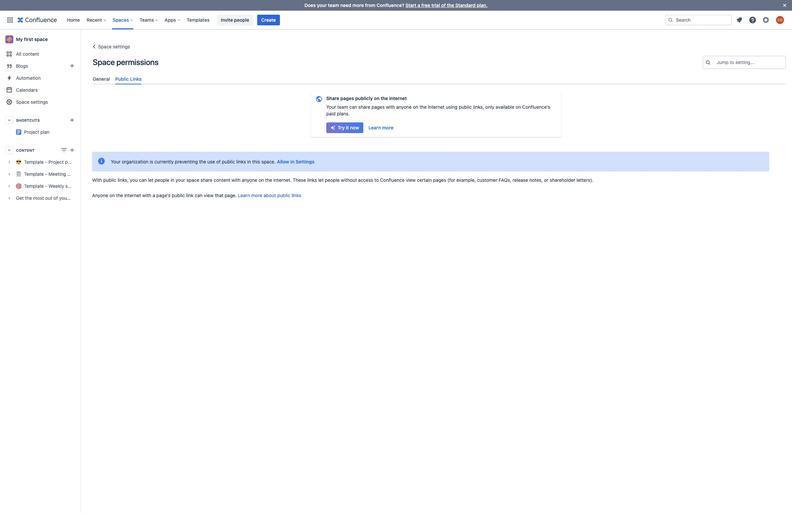 Task type: describe. For each thing, give the bounding box(es) containing it.
public right 'about' on the left top
[[277, 193, 290, 198]]

first
[[24, 36, 33, 42]]

create a blog image
[[68, 62, 76, 70]]

0 horizontal spatial pages
[[341, 96, 354, 101]]

1 vertical spatial internet
[[428, 104, 445, 110]]

paid
[[326, 111, 336, 117]]

home
[[67, 17, 80, 23]]

with public links, you can let people in your space share content with anyone on the internet. these links let people without access to confluence view certain pages (for example, customer faqs, release notes, or shareholder letters).
[[92, 177, 594, 183]]

1 vertical spatial share
[[201, 177, 213, 183]]

space inside space element
[[16, 99, 29, 105]]

it
[[346, 125, 349, 131]]

try it now
[[338, 125, 359, 131]]

global element
[[4, 11, 664, 29]]

does
[[305, 2, 316, 8]]

get the most out of your team space
[[16, 195, 95, 201]]

need
[[341, 2, 351, 8]]

anyone inside share pages publicly on the internet your team can share pages with anyone on the internet using public links, only available on confluence's paid plans.
[[396, 104, 412, 110]]

the inside get the most out of your team space link
[[25, 195, 32, 201]]

2 vertical spatial internet
[[124, 193, 141, 198]]

my first space
[[16, 36, 48, 42]]

the left use
[[199, 159, 206, 164]]

1 horizontal spatial content
[[214, 177, 230, 183]]

1 vertical spatial more
[[382, 125, 394, 131]]

1 vertical spatial to
[[375, 177, 379, 183]]

1 vertical spatial of
[[216, 159, 221, 164]]

calendars
[[16, 87, 38, 93]]

confluence's
[[523, 104, 551, 110]]

release
[[513, 177, 528, 183]]

does your team need more from confluence? start a free trial of the standard plan.
[[305, 2, 488, 8]]

banner containing home
[[0, 11, 792, 29]]

2 vertical spatial links
[[292, 193, 301, 198]]

recent button
[[85, 15, 109, 25]]

content
[[16, 148, 35, 152]]

meeting
[[49, 171, 66, 177]]

public
[[115, 76, 129, 82]]

0 vertical spatial internet
[[389, 96, 407, 101]]

template for template - weekly status report
[[24, 183, 44, 189]]

2 horizontal spatial of
[[441, 2, 446, 8]]

with inside share pages publicly on the internet your team can share pages with anyone on the internet using public links, only available on confluence's paid plans.
[[386, 104, 395, 110]]

1 horizontal spatial learn
[[369, 125, 381, 131]]

access
[[358, 177, 373, 183]]

shareholder
[[550, 177, 576, 183]]

1 horizontal spatial settings
[[113, 44, 130, 49]]

tab list containing general
[[90, 73, 789, 85]]

template - meeting notes link
[[3, 168, 79, 180]]

create
[[261, 17, 276, 23]]

- for meeting
[[45, 171, 47, 177]]

0 vertical spatial team
[[328, 2, 339, 8]]

plan for project plan link on top of change view 'icon'
[[94, 127, 103, 132]]

public inside share pages publicly on the internet your team can share pages with anyone on the internet using public links, only available on confluence's paid plans.
[[459, 104, 472, 110]]

2 vertical spatial with
[[142, 193, 151, 198]]

template for template - project plan
[[24, 159, 44, 165]]

0 horizontal spatial space
[[34, 36, 48, 42]]

public links
[[115, 76, 142, 82]]

2 vertical spatial more
[[251, 193, 262, 198]]

template - project plan image
[[16, 130, 21, 135]]

space settings inside space element
[[16, 99, 48, 105]]

allow
[[277, 159, 289, 164]]

templates
[[187, 17, 210, 23]]

0 horizontal spatial links,
[[118, 177, 129, 183]]

out
[[45, 195, 52, 201]]

- for weekly
[[45, 183, 47, 189]]

preventing
[[175, 159, 198, 164]]

the right 'anyone' at the top
[[116, 193, 123, 198]]

status
[[65, 183, 79, 189]]

1 horizontal spatial space settings link
[[90, 43, 130, 51]]

1 vertical spatial view
[[204, 193, 214, 198]]

links, inside share pages publicly on the internet your team can share pages with anyone on the internet using public links, only available on confluence's paid plans.
[[473, 104, 484, 110]]

available
[[496, 104, 515, 110]]

1 vertical spatial space
[[187, 177, 199, 183]]

letters).
[[577, 177, 594, 183]]

try it now button
[[326, 123, 363, 133]]

project plan for project plan link on top of change view 'icon'
[[77, 127, 103, 132]]

learn more about public links link
[[238, 193, 301, 198]]

all
[[16, 51, 21, 57]]

use
[[207, 159, 215, 164]]

0 vertical spatial view
[[406, 177, 416, 183]]

only
[[486, 104, 495, 110]]

your profile and preferences image
[[776, 16, 784, 24]]

0 horizontal spatial in
[[171, 177, 174, 183]]

page.
[[225, 193, 237, 198]]

the right trial
[[447, 2, 454, 8]]

0 vertical spatial space
[[98, 44, 112, 49]]

plan.
[[477, 2, 488, 8]]

0 horizontal spatial space settings link
[[3, 96, 77, 108]]

project plan link up change view 'icon'
[[3, 126, 103, 138]]

2 horizontal spatial in
[[291, 159, 295, 164]]

notification icon image
[[736, 16, 744, 24]]

1 let from the left
[[148, 177, 153, 183]]

my first space link
[[3, 33, 77, 46]]

people inside button
[[234, 17, 249, 23]]

automation
[[16, 75, 41, 81]]

the left using
[[420, 104, 427, 110]]

1 horizontal spatial in
[[247, 159, 251, 164]]

share pages publicly on the internet your team can share pages with anyone on the internet using public links, only available on confluence's paid plans.
[[326, 96, 551, 117]]

all content
[[16, 51, 39, 57]]

standard
[[456, 2, 476, 8]]

0 horizontal spatial learn
[[238, 193, 250, 198]]

general link
[[90, 73, 113, 85]]

2 let from the left
[[318, 177, 324, 183]]

space permissions
[[93, 57, 159, 67]]

spaces button
[[111, 15, 136, 25]]

apps button
[[163, 15, 183, 25]]

these
[[293, 177, 306, 183]]

- for project
[[45, 159, 47, 165]]

team inside share pages publicly on the internet your team can share pages with anyone on the internet using public links, only available on confluence's paid plans.
[[337, 104, 348, 110]]

plans.
[[337, 111, 350, 117]]

calendars link
[[3, 84, 77, 96]]

1 horizontal spatial can
[[195, 193, 203, 198]]

template - project plan
[[24, 159, 74, 165]]

anyone
[[92, 193, 108, 198]]

public links link
[[113, 73, 144, 85]]

your inside share pages publicly on the internet your team can share pages with anyone on the internet using public links, only available on confluence's paid plans.
[[326, 104, 336, 110]]

jump to setting...
[[717, 59, 755, 65]]

the right publicly at the top left
[[381, 96, 388, 101]]

get
[[16, 195, 24, 201]]

confluence
[[380, 177, 405, 183]]

now
[[350, 125, 359, 131]]

1 horizontal spatial space
[[82, 195, 95, 201]]

space element
[[0, 29, 103, 513]]

certain
[[417, 177, 432, 183]]

teams
[[140, 17, 154, 23]]

public right use
[[222, 159, 235, 164]]

appswitcher icon image
[[6, 16, 14, 24]]

you
[[130, 177, 138, 183]]

start a free trial of the standard plan. link
[[406, 2, 488, 8]]

tree inside space element
[[3, 156, 95, 204]]

share
[[326, 96, 339, 101]]

space.
[[261, 159, 276, 164]]

your inside space element
[[59, 195, 69, 201]]

content button
[[3, 144, 77, 156]]

free
[[422, 2, 431, 8]]

0 vertical spatial to
[[730, 59, 735, 65]]

Search field
[[666, 15, 732, 25]]

project for project plan link on top of change view 'icon'
[[77, 127, 93, 132]]

1 vertical spatial your
[[176, 177, 185, 183]]

all content link
[[3, 48, 77, 60]]

my
[[16, 36, 23, 42]]

share inside share pages publicly on the internet your team can share pages with anyone on the internet using public links, only available on confluence's paid plans.
[[359, 104, 370, 110]]



Task type: vqa. For each thing, say whether or not it's contained in the screenshot.
bottommost 'your'
yes



Task type: locate. For each thing, give the bounding box(es) containing it.
internet.
[[274, 177, 292, 183]]

links, left you
[[118, 177, 129, 183]]

2 vertical spatial -
[[45, 183, 47, 189]]

0 horizontal spatial view
[[204, 193, 214, 198]]

1 vertical spatial space settings link
[[3, 96, 77, 108]]

space settings down the calendars
[[16, 99, 48, 105]]

1 horizontal spatial pages
[[372, 104, 385, 110]]

or
[[544, 177, 549, 183]]

templates link
[[185, 15, 212, 25]]

settings up space permissions
[[113, 44, 130, 49]]

1 horizontal spatial with
[[232, 177, 241, 183]]

1 vertical spatial space
[[93, 57, 115, 67]]

1 vertical spatial settings
[[31, 99, 48, 105]]

1 vertical spatial links
[[307, 177, 317, 183]]

a left page's
[[153, 193, 155, 198]]

to right "access"
[[375, 177, 379, 183]]

let right you
[[148, 177, 153, 183]]

space up link
[[187, 177, 199, 183]]

content up that
[[214, 177, 230, 183]]

pages
[[341, 96, 354, 101], [372, 104, 385, 110], [433, 177, 446, 183]]

3 template from the top
[[24, 183, 44, 189]]

more
[[353, 2, 364, 8], [382, 125, 394, 131], [251, 193, 262, 198]]

people right invite
[[234, 17, 249, 23]]

change view image
[[60, 146, 68, 154]]

in down currently
[[171, 177, 174, 183]]

notes,
[[530, 177, 543, 183]]

from
[[365, 2, 376, 8]]

1 horizontal spatial space settings
[[98, 44, 130, 49]]

plan
[[94, 127, 103, 132], [40, 129, 50, 135], [65, 159, 74, 165]]

0 horizontal spatial links
[[236, 159, 246, 164]]

can right link
[[195, 193, 203, 198]]

public left link
[[172, 193, 185, 198]]

spaces
[[113, 17, 129, 23]]

tree containing template - project plan
[[3, 156, 95, 204]]

people
[[234, 17, 249, 23], [155, 177, 169, 183], [325, 177, 340, 183]]

try
[[338, 125, 345, 131]]

2 vertical spatial your
[[59, 195, 69, 201]]

1 vertical spatial with
[[232, 177, 241, 183]]

template inside template - project plan link
[[24, 159, 44, 165]]

0 horizontal spatial let
[[148, 177, 153, 183]]

space up general on the left top of the page
[[93, 57, 115, 67]]

2 vertical spatial pages
[[433, 177, 446, 183]]

0 horizontal spatial project
[[24, 129, 39, 135]]

1 horizontal spatial share
[[359, 104, 370, 110]]

1 horizontal spatial of
[[216, 159, 221, 164]]

template - project plan link
[[3, 156, 77, 168]]

0 horizontal spatial your
[[59, 195, 69, 201]]

your right the does
[[317, 2, 327, 8]]

2 horizontal spatial can
[[350, 104, 357, 110]]

1 - from the top
[[45, 159, 47, 165]]

of inside tree
[[54, 195, 58, 201]]

learn more
[[369, 125, 394, 131]]

(for
[[448, 177, 455, 183]]

let
[[148, 177, 153, 183], [318, 177, 324, 183]]

page's
[[156, 193, 171, 198]]

pages right the share
[[341, 96, 354, 101]]

template down template - project plan link on the top left of the page
[[24, 171, 44, 177]]

tree
[[3, 156, 95, 204]]

project for project plan link under shortcuts dropdown button
[[24, 129, 39, 135]]

1 vertical spatial content
[[214, 177, 230, 183]]

this
[[252, 159, 260, 164]]

learn more link
[[365, 123, 398, 133]]

customer
[[477, 177, 498, 183]]

1 horizontal spatial plan
[[65, 159, 74, 165]]

close image
[[781, 1, 789, 9]]

with left page's
[[142, 193, 151, 198]]

home link
[[65, 15, 82, 25]]

links down these
[[292, 193, 301, 198]]

space
[[98, 44, 112, 49], [93, 57, 115, 67], [16, 99, 29, 105]]

project plan for project plan link under shortcuts dropdown button
[[24, 129, 50, 135]]

links
[[130, 76, 142, 82]]

0 horizontal spatial anyone
[[242, 177, 257, 183]]

0 horizontal spatial plan
[[40, 129, 50, 135]]

teams button
[[138, 15, 161, 25]]

2 vertical spatial template
[[24, 183, 44, 189]]

Search settings text field
[[717, 59, 718, 66]]

space settings up space permissions
[[98, 44, 130, 49]]

invite people button
[[217, 15, 253, 25]]

that
[[215, 193, 224, 198]]

create link
[[257, 15, 280, 25]]

1 horizontal spatial let
[[318, 177, 324, 183]]

public right with
[[103, 177, 116, 183]]

template - meeting notes
[[24, 171, 79, 177]]

2 vertical spatial of
[[54, 195, 58, 201]]

with
[[92, 177, 102, 183]]

weekly
[[49, 183, 64, 189]]

1 horizontal spatial project
[[49, 159, 64, 165]]

1 horizontal spatial internet
[[389, 96, 407, 101]]

share down publicly at the top left
[[359, 104, 370, 110]]

settings icon image
[[762, 16, 770, 24]]

trial
[[432, 2, 440, 8]]

0 horizontal spatial people
[[155, 177, 169, 183]]

notes
[[67, 171, 79, 177]]

0 horizontal spatial to
[[375, 177, 379, 183]]

0 horizontal spatial your
[[111, 159, 121, 164]]

0 vertical spatial links,
[[473, 104, 484, 110]]

1 vertical spatial team
[[337, 104, 348, 110]]

your down preventing
[[176, 177, 185, 183]]

shortcuts button
[[3, 114, 77, 126]]

space settings link
[[90, 43, 130, 51], [3, 96, 77, 108]]

template - weekly status report link
[[3, 180, 93, 192]]

1 vertical spatial -
[[45, 171, 47, 177]]

recent
[[87, 17, 102, 23]]

more left 'about' on the left top
[[251, 193, 262, 198]]

blogs
[[16, 63, 28, 69]]

link
[[186, 193, 194, 198]]

permissions
[[116, 57, 159, 67]]

2 horizontal spatial people
[[325, 177, 340, 183]]

on
[[374, 96, 380, 101], [413, 104, 419, 110], [516, 104, 521, 110], [259, 177, 264, 183], [109, 193, 115, 198]]

banner
[[0, 11, 792, 29]]

1 horizontal spatial your
[[326, 104, 336, 110]]

let right these
[[318, 177, 324, 183]]

more right now
[[382, 125, 394, 131]]

in right allow
[[291, 159, 295, 164]]

to right jump
[[730, 59, 735, 65]]

space down report in the top left of the page
[[82, 195, 95, 201]]

project inside tree
[[49, 159, 64, 165]]

your organization is currently preventing the use of public links in this space. allow in settings
[[111, 159, 315, 164]]

settings down calendars link in the top left of the page
[[31, 99, 48, 105]]

faqs,
[[499, 177, 512, 183]]

0 vertical spatial your
[[317, 2, 327, 8]]

1 vertical spatial links,
[[118, 177, 129, 183]]

the right get
[[25, 195, 32, 201]]

plan inside tree
[[65, 159, 74, 165]]

view left that
[[204, 193, 214, 198]]

1 horizontal spatial links,
[[473, 104, 484, 110]]

team down status at the left of page
[[70, 195, 81, 201]]

your
[[326, 104, 336, 110], [111, 159, 121, 164]]

plan for project plan link under shortcuts dropdown button
[[40, 129, 50, 135]]

help icon image
[[749, 16, 757, 24]]

pages down publicly at the top left
[[372, 104, 385, 110]]

public right using
[[459, 104, 472, 110]]

people up page's
[[155, 177, 169, 183]]

content inside "link"
[[23, 51, 39, 57]]

search image
[[668, 17, 674, 23]]

0 vertical spatial space settings link
[[90, 43, 130, 51]]

1 vertical spatial can
[[139, 177, 147, 183]]

0 horizontal spatial internet
[[124, 193, 141, 198]]

content right all
[[23, 51, 39, 57]]

0 horizontal spatial a
[[153, 193, 155, 198]]

anyone up learn more link
[[396, 104, 412, 110]]

project plan link
[[3, 126, 103, 138], [24, 129, 50, 135]]

a left free
[[418, 2, 420, 8]]

1 horizontal spatial links
[[292, 193, 301, 198]]

confluence image
[[17, 16, 57, 24], [17, 16, 57, 24]]

0 horizontal spatial share
[[201, 177, 213, 183]]

settings inside space element
[[31, 99, 48, 105]]

links right these
[[307, 177, 317, 183]]

space settings link up space permissions
[[90, 43, 130, 51]]

team up plans.
[[337, 104, 348, 110]]

of right trial
[[441, 2, 446, 8]]

1 vertical spatial a
[[153, 193, 155, 198]]

0 horizontal spatial space settings
[[16, 99, 48, 105]]

more left from
[[353, 2, 364, 8]]

0 vertical spatial with
[[386, 104, 395, 110]]

project
[[77, 127, 93, 132], [24, 129, 39, 135], [49, 159, 64, 165]]

a
[[418, 2, 420, 8], [153, 193, 155, 198]]

to
[[730, 59, 735, 65], [375, 177, 379, 183]]

tab list
[[90, 73, 789, 85]]

project plan
[[77, 127, 103, 132], [24, 129, 50, 135]]

team left need at the top left
[[328, 2, 339, 8]]

2 vertical spatial space
[[16, 99, 29, 105]]

with up page.
[[232, 177, 241, 183]]

allow in settings link
[[277, 159, 315, 164]]

1 horizontal spatial to
[[730, 59, 735, 65]]

2 template from the top
[[24, 171, 44, 177]]

can inside share pages publicly on the internet your team can share pages with anyone on the internet using public links, only available on confluence's paid plans.
[[350, 104, 357, 110]]

template down content dropdown button
[[24, 159, 44, 165]]

settings
[[296, 159, 315, 164]]

add shortcut image
[[68, 116, 76, 124]]

3 - from the top
[[45, 183, 47, 189]]

confluence?
[[377, 2, 404, 8]]

0 vertical spatial your
[[326, 104, 336, 110]]

is
[[150, 159, 153, 164]]

1 horizontal spatial view
[[406, 177, 416, 183]]

2 horizontal spatial plan
[[94, 127, 103, 132]]

1 vertical spatial space settings
[[16, 99, 48, 105]]

2 horizontal spatial project
[[77, 127, 93, 132]]

can
[[350, 104, 357, 110], [139, 177, 147, 183], [195, 193, 203, 198]]

0 vertical spatial links
[[236, 159, 246, 164]]

automation link
[[3, 72, 77, 84]]

your up paid at the top left
[[326, 104, 336, 110]]

can right you
[[139, 177, 147, 183]]

jump
[[717, 59, 729, 65]]

0 vertical spatial can
[[350, 104, 357, 110]]

- left meeting
[[45, 171, 47, 177]]

0 horizontal spatial settings
[[31, 99, 48, 105]]

view left certain
[[406, 177, 416, 183]]

people left without
[[325, 177, 340, 183]]

template inside template - weekly status report link
[[24, 183, 44, 189]]

template - weekly status report
[[24, 183, 93, 189]]

space right collapse sidebar image
[[98, 44, 112, 49]]

pages left (for
[[433, 177, 446, 183]]

your down "template - weekly status report"
[[59, 195, 69, 201]]

your left 'organization'
[[111, 159, 121, 164]]

space right first
[[34, 36, 48, 42]]

learn right now
[[369, 125, 381, 131]]

shortcuts
[[16, 118, 40, 122]]

template for template - meeting notes
[[24, 171, 44, 177]]

apps
[[165, 17, 176, 23]]

in left this
[[247, 159, 251, 164]]

with
[[386, 104, 395, 110], [232, 177, 241, 183], [142, 193, 151, 198]]

2 vertical spatial can
[[195, 193, 203, 198]]

using
[[446, 104, 458, 110]]

2 - from the top
[[45, 171, 47, 177]]

links left this
[[236, 159, 246, 164]]

invite
[[221, 17, 233, 23]]

0 vertical spatial space settings
[[98, 44, 130, 49]]

anyone down this
[[242, 177, 257, 183]]

- up template - meeting notes link
[[45, 159, 47, 165]]

can up plans.
[[350, 104, 357, 110]]

public
[[459, 104, 472, 110], [222, 159, 235, 164], [103, 177, 116, 183], [172, 193, 185, 198], [277, 193, 290, 198]]

template inside template - meeting notes link
[[24, 171, 44, 177]]

template up most
[[24, 183, 44, 189]]

blogs link
[[3, 60, 77, 72]]

0 vertical spatial learn
[[369, 125, 381, 131]]

of
[[441, 2, 446, 8], [216, 159, 221, 164], [54, 195, 58, 201]]

0 vertical spatial space
[[34, 36, 48, 42]]

your
[[317, 2, 327, 8], [176, 177, 185, 183], [59, 195, 69, 201]]

1 template from the top
[[24, 159, 44, 165]]

team inside space element
[[70, 195, 81, 201]]

with up learn more
[[386, 104, 395, 110]]

1 horizontal spatial anyone
[[396, 104, 412, 110]]

2 horizontal spatial links
[[307, 177, 317, 183]]

- left weekly
[[45, 183, 47, 189]]

organization
[[122, 159, 148, 164]]

create a page image
[[68, 146, 76, 154]]

of right out
[[54, 195, 58, 201]]

1 vertical spatial anyone
[[242, 177, 257, 183]]

space
[[34, 36, 48, 42], [187, 177, 199, 183], [82, 195, 95, 201]]

2 horizontal spatial pages
[[433, 177, 446, 183]]

2 horizontal spatial more
[[382, 125, 394, 131]]

1 vertical spatial template
[[24, 171, 44, 177]]

0 vertical spatial share
[[359, 104, 370, 110]]

template
[[24, 159, 44, 165], [24, 171, 44, 177], [24, 183, 44, 189]]

start
[[406, 2, 417, 8]]

1 horizontal spatial a
[[418, 2, 420, 8]]

project plan link down shortcuts dropdown button
[[24, 129, 50, 135]]

most
[[33, 195, 44, 201]]

2 horizontal spatial space
[[187, 177, 199, 183]]

share up anyone on the internet with a page's public link can view that page. learn more about public links
[[201, 177, 213, 183]]

0 vertical spatial pages
[[341, 96, 354, 101]]

0 horizontal spatial of
[[54, 195, 58, 201]]

anyone on the internet with a page's public link can view that page. learn more about public links
[[92, 193, 301, 198]]

1 vertical spatial learn
[[238, 193, 250, 198]]

of right use
[[216, 159, 221, 164]]

0 horizontal spatial project plan
[[24, 129, 50, 135]]

collapse sidebar image
[[73, 33, 87, 46]]

1 vertical spatial your
[[111, 159, 121, 164]]

content
[[23, 51, 39, 57], [214, 177, 230, 183]]

links, left only
[[473, 104, 484, 110]]

space down the calendars
[[16, 99, 29, 105]]

learn right page.
[[238, 193, 250, 198]]

-
[[45, 159, 47, 165], [45, 171, 47, 177], [45, 183, 47, 189]]

general
[[93, 76, 110, 82]]

1 horizontal spatial more
[[353, 2, 364, 8]]

invite people
[[221, 17, 249, 23]]

space settings link down the calendars
[[3, 96, 77, 108]]

the left internet.
[[265, 177, 272, 183]]



